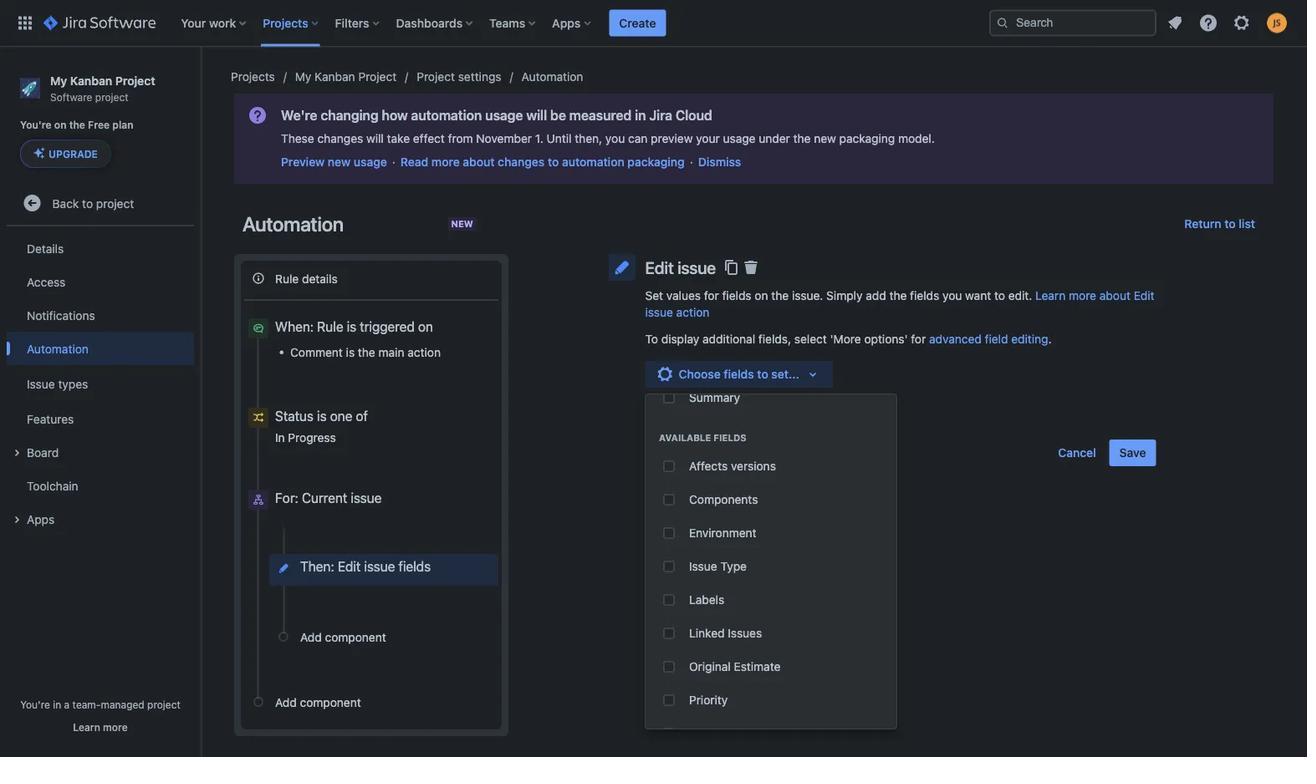 Task type: locate. For each thing, give the bounding box(es) containing it.
on right the triggered
[[418, 319, 433, 335]]

learn down team-
[[73, 722, 100, 734]]

1 · from the left
[[392, 155, 395, 169]]

we're
[[281, 107, 317, 123]]

1 horizontal spatial new
[[814, 132, 836, 146]]

0 horizontal spatial issue
[[27, 377, 55, 391]]

new right preview
[[328, 155, 351, 169]]

1 vertical spatial duplicate image
[[454, 559, 474, 579]]

1 you're from the top
[[20, 119, 52, 131]]

estimate inside "button"
[[734, 660, 781, 674]]

more
[[431, 155, 460, 169], [1069, 289, 1097, 303], [103, 722, 128, 734]]

learn more button
[[73, 721, 128, 734]]

0 vertical spatial more
[[431, 155, 460, 169]]

more for learn more
[[103, 722, 128, 734]]

project up plan
[[115, 74, 155, 87]]

my up 'we're'
[[295, 70, 311, 84]]

rule details button
[[244, 264, 499, 293]]

issue
[[678, 258, 716, 277], [645, 306, 673, 320], [351, 491, 382, 506], [364, 559, 395, 575]]

2 horizontal spatial edit
[[1134, 289, 1155, 303]]

your profile and settings image
[[1267, 13, 1287, 33]]

0 vertical spatial projects
[[263, 16, 308, 30]]

automation down notifications
[[27, 342, 89, 356]]

0 horizontal spatial apps
[[27, 513, 55, 526]]

fields up summary
[[724, 368, 754, 381]]

banner containing your work
[[0, 0, 1307, 47]]

in left the a
[[53, 699, 61, 711]]

set values for fields on the issue. simply add the fields you want to edit.
[[645, 289, 1032, 303]]

then:
[[300, 559, 334, 575]]

estimate down priority button
[[749, 727, 795, 741]]

work
[[209, 16, 236, 30]]

expand image
[[7, 510, 27, 530]]

fields,
[[759, 332, 791, 346]]

kanban up 'changing'
[[315, 70, 355, 84]]

rule up comment
[[317, 319, 343, 335]]

is inside status is one of in progress
[[317, 408, 327, 424]]

0 horizontal spatial automation
[[27, 342, 89, 356]]

the right under
[[793, 132, 811, 146]]

project settings
[[417, 70, 501, 84]]

packaging inside "we're changing how automation usage will be measured in jira cloud these changes will take effect from november 1. until then, you can preview your usage under the new packaging model."
[[839, 132, 895, 146]]

packaging left model.
[[839, 132, 895, 146]]

issue inside learn more about edit issue action
[[645, 306, 673, 320]]

packaging
[[839, 132, 895, 146], [628, 155, 685, 169]]

0 horizontal spatial on
[[54, 119, 67, 131]]

cancel
[[1058, 446, 1096, 460]]

linked
[[689, 627, 725, 641]]

0 vertical spatial action
[[676, 306, 710, 320]]

1 vertical spatial on
[[755, 289, 768, 303]]

1 vertical spatial rule
[[317, 319, 343, 335]]

2 vertical spatial more
[[103, 722, 128, 734]]

we're changing how automation usage will be measured in jira cloud these changes will take effect from november 1. until then, you can preview your usage under the new packaging model.
[[281, 107, 935, 146]]

learn inside learn more about edit issue action
[[1036, 289, 1066, 303]]

to right the back
[[82, 196, 93, 210]]

0 horizontal spatial in
[[53, 699, 61, 711]]

you're
[[20, 119, 52, 131], [20, 699, 50, 711]]

estimate down the issues on the right bottom of page
[[734, 660, 781, 674]]

1 horizontal spatial for
[[911, 332, 926, 346]]

0 horizontal spatial action
[[408, 345, 441, 359]]

1 horizontal spatial usage
[[485, 107, 523, 123]]

issue inside button
[[364, 559, 395, 575]]

1 horizontal spatial kanban
[[315, 70, 355, 84]]

0 horizontal spatial edit
[[338, 559, 361, 575]]

learn
[[1036, 289, 1066, 303], [73, 722, 100, 734]]

0 vertical spatial usage
[[485, 107, 523, 123]]

more down managed
[[103, 722, 128, 734]]

1 vertical spatial project
[[96, 196, 134, 210]]

you're left the a
[[20, 699, 50, 711]]

delete image
[[741, 258, 761, 278], [474, 559, 494, 579]]

0 horizontal spatial changes
[[317, 132, 363, 146]]

jira software image
[[43, 13, 156, 33], [43, 13, 156, 33]]

issue for issue type
[[689, 560, 717, 574]]

is left one
[[317, 408, 327, 424]]

delete image for edit issue
[[741, 258, 761, 278]]

0 vertical spatial add component button
[[269, 623, 499, 652]]

1 vertical spatial learn
[[73, 722, 100, 734]]

the left main
[[358, 345, 375, 359]]

issues
[[728, 627, 762, 641]]

estimate
[[734, 660, 781, 674], [749, 727, 795, 741]]

you left want
[[943, 289, 962, 303]]

kanban inside my kanban project software project
[[70, 74, 112, 87]]

1 horizontal spatial in
[[635, 107, 646, 123]]

automation link up the types at the left of page
[[7, 332, 194, 366]]

1 horizontal spatial apps
[[552, 16, 581, 30]]

is for one
[[317, 408, 327, 424]]

1 horizontal spatial learn
[[1036, 289, 1066, 303]]

my inside my kanban project software project
[[50, 74, 67, 87]]

usage up dismiss at the right top
[[723, 132, 756, 146]]

2 vertical spatial usage
[[354, 155, 387, 169]]

project inside my kanban project software project
[[115, 74, 155, 87]]

1 vertical spatial will
[[366, 132, 384, 146]]

expand image
[[7, 443, 27, 464]]

0 horizontal spatial ·
[[392, 155, 395, 169]]

issue inside group
[[27, 377, 55, 391]]

banner
[[0, 0, 1307, 47]]

editing
[[1011, 332, 1048, 346]]

issue left type
[[689, 560, 717, 574]]

one
[[330, 408, 352, 424]]

packaging down preview
[[628, 155, 685, 169]]

to down until
[[548, 155, 559, 169]]

is
[[347, 319, 356, 335], [346, 345, 355, 359], [317, 408, 327, 424]]

fields right add
[[910, 289, 940, 303]]

automation link
[[522, 67, 583, 87], [7, 332, 194, 366]]

1 horizontal spatial you
[[943, 289, 962, 303]]

the left free
[[69, 119, 85, 131]]

automation up 'be'
[[522, 70, 583, 84]]

affects
[[689, 460, 728, 473]]

to left set...
[[757, 368, 768, 381]]

fields inside button
[[399, 559, 431, 575]]

1 horizontal spatial more
[[431, 155, 460, 169]]

2 horizontal spatial more
[[1069, 289, 1097, 303]]

0 vertical spatial add
[[300, 630, 322, 644]]

in inside "we're changing how automation usage will be measured in jira cloud these changes will take effect from november 1. until then, you can preview your usage under the new packaging model."
[[635, 107, 646, 123]]

issue down set on the top of page
[[645, 306, 673, 320]]

project up how
[[358, 70, 397, 84]]

0 vertical spatial about
[[463, 155, 495, 169]]

1 vertical spatial delete image
[[474, 559, 494, 579]]

edit inside learn more about edit issue action
[[1134, 289, 1155, 303]]

0 vertical spatial automation
[[411, 107, 482, 123]]

2 · from the left
[[690, 155, 693, 169]]

apps down toolchain
[[27, 513, 55, 526]]

automation link for project settings
[[522, 67, 583, 87]]

dismiss
[[698, 155, 741, 169]]

0 vertical spatial new
[[814, 132, 836, 146]]

1 horizontal spatial on
[[418, 319, 433, 335]]

project left the settings
[[417, 70, 455, 84]]

1 vertical spatial automation
[[562, 155, 625, 169]]

issue up values
[[678, 258, 716, 277]]

0 horizontal spatial will
[[366, 132, 384, 146]]

fields down for: current issue 'button'
[[399, 559, 431, 575]]

projects
[[263, 16, 308, 30], [231, 70, 275, 84]]

action down values
[[676, 306, 710, 320]]

0 vertical spatial for
[[704, 289, 719, 303]]

you left can
[[606, 132, 625, 146]]

more down from
[[431, 155, 460, 169]]

kanban for my kanban project
[[315, 70, 355, 84]]

from
[[448, 132, 473, 146]]

1 vertical spatial automation link
[[7, 332, 194, 366]]

issue right current
[[351, 491, 382, 506]]

to left edit.
[[994, 289, 1005, 303]]

additional
[[703, 332, 755, 346]]

issue right then: at left bottom
[[364, 559, 395, 575]]

1 vertical spatial you're
[[20, 699, 50, 711]]

rule
[[275, 272, 299, 285], [317, 319, 343, 335]]

is down when: rule is triggered on
[[346, 345, 355, 359]]

1 horizontal spatial project
[[358, 70, 397, 84]]

your work button
[[176, 10, 253, 36]]

on up upgrade button
[[54, 119, 67, 131]]

1 horizontal spatial my
[[295, 70, 311, 84]]

1 vertical spatial issue
[[689, 560, 717, 574]]

automation link up 'be'
[[522, 67, 583, 87]]

primary element
[[10, 0, 989, 46]]

0 vertical spatial automation
[[522, 70, 583, 84]]

more right edit.
[[1069, 289, 1097, 303]]

automation up rule details
[[243, 212, 344, 236]]

preview new usage button
[[281, 154, 387, 171]]

automation down then,
[[562, 155, 625, 169]]

in left jira
[[635, 107, 646, 123]]

dashboards
[[396, 16, 463, 30]]

project up plan
[[95, 91, 128, 103]]

my kanban project link
[[295, 67, 397, 87]]

more options button
[[641, 405, 1156, 425]]

0 horizontal spatial delete image
[[474, 559, 494, 579]]

add component
[[300, 630, 386, 644], [275, 696, 361, 710]]

create
[[619, 16, 656, 30]]

the inside "we're changing how automation usage will be measured in jira cloud these changes will take effect from november 1. until then, you can preview your usage under the new packaging model."
[[793, 132, 811, 146]]

estimate for original estimate
[[734, 660, 781, 674]]

projects inside projects popup button
[[263, 16, 308, 30]]

Search field
[[989, 10, 1157, 36]]

return to list button
[[1175, 211, 1266, 238]]

learn inside "button"
[[73, 722, 100, 734]]

toolchain link
[[7, 469, 194, 503]]

automation up from
[[411, 107, 482, 123]]

apps right teams popup button
[[552, 16, 581, 30]]

project right managed
[[147, 699, 181, 711]]

2 vertical spatial project
[[147, 699, 181, 711]]

automation inside "we're changing how automation usage will be measured in jira cloud these changes will take effect from november 1. until then, you can preview your usage under the new packaging model."
[[411, 107, 482, 123]]

changes down november
[[498, 155, 545, 169]]

board
[[27, 446, 59, 459]]

is up comment is the main action
[[347, 319, 356, 335]]

· left read
[[392, 155, 395, 169]]

1 horizontal spatial issue
[[689, 560, 717, 574]]

to inside button
[[1225, 217, 1236, 231]]

on up fields,
[[755, 289, 768, 303]]

project settings link
[[417, 67, 501, 87]]

fields up additional
[[722, 289, 752, 303]]

2 vertical spatial edit
[[338, 559, 361, 575]]

will left 'be'
[[526, 107, 547, 123]]

my up software
[[50, 74, 67, 87]]

fields up affects versions
[[714, 433, 747, 444]]

new right under
[[814, 132, 836, 146]]

0 vertical spatial packaging
[[839, 132, 895, 146]]

expand image
[[641, 405, 661, 425]]

1 horizontal spatial delete image
[[741, 258, 761, 278]]

rule left the details
[[275, 272, 299, 285]]

0 vertical spatial apps
[[552, 16, 581, 30]]

edit
[[645, 258, 674, 277], [1134, 289, 1155, 303], [338, 559, 361, 575]]

model.
[[898, 132, 935, 146]]

plan
[[112, 119, 133, 131]]

your work
[[181, 16, 236, 30]]

projects right 'work'
[[263, 16, 308, 30]]

estimate inside button
[[749, 727, 795, 741]]

your
[[181, 16, 206, 30]]

duplicate image for edit issue
[[721, 258, 741, 278]]

project up details link
[[96, 196, 134, 210]]

projects button
[[258, 10, 325, 36]]

priority
[[689, 694, 728, 708]]

for: current issue
[[275, 491, 382, 506]]

0 horizontal spatial learn
[[73, 722, 100, 734]]

display
[[661, 332, 699, 346]]

my kanban project software project
[[50, 74, 155, 103]]

project inside my kanban project software project
[[95, 91, 128, 103]]

for
[[704, 289, 719, 303], [911, 332, 926, 346]]

2 vertical spatial automation
[[27, 342, 89, 356]]

fields
[[722, 289, 752, 303], [910, 289, 940, 303], [724, 368, 754, 381], [714, 433, 747, 444], [399, 559, 431, 575]]

2 vertical spatial on
[[418, 319, 433, 335]]

0 vertical spatial changes
[[317, 132, 363, 146]]

changes inside "we're changing how automation usage will be measured in jira cloud these changes will take effect from november 1. until then, you can preview your usage under the new packaging model."
[[317, 132, 363, 146]]

expand image
[[803, 365, 823, 385]]

of
[[356, 408, 368, 424]]

0 horizontal spatial add
[[275, 696, 297, 710]]

0 vertical spatial edit
[[645, 258, 674, 277]]

fields inside dropdown button
[[724, 368, 754, 381]]

duplicate image
[[721, 258, 741, 278], [454, 559, 474, 579]]

save
[[1120, 446, 1146, 460]]

issue types link
[[7, 366, 194, 402]]

1 vertical spatial estimate
[[749, 727, 795, 741]]

action right main
[[408, 345, 441, 359]]

more inside "button"
[[103, 722, 128, 734]]

available fields group
[[646, 415, 897, 758]]

kanban for my kanban project software project
[[70, 74, 112, 87]]

more inside learn more about edit issue action
[[1069, 289, 1097, 303]]

my kanban project
[[295, 70, 397, 84]]

environment
[[689, 527, 757, 540]]

1 horizontal spatial action
[[676, 306, 710, 320]]

0 horizontal spatial automation link
[[7, 332, 194, 366]]

1 horizontal spatial packaging
[[839, 132, 895, 146]]

1 vertical spatial usage
[[723, 132, 756, 146]]

changes
[[317, 132, 363, 146], [498, 155, 545, 169]]

projects right sidebar navigation icon
[[231, 70, 275, 84]]

apps inside popup button
[[552, 16, 581, 30]]

will left the take
[[366, 132, 384, 146]]

project
[[95, 91, 128, 103], [96, 196, 134, 210], [147, 699, 181, 711]]

usage up november
[[485, 107, 523, 123]]

issue left the types at the left of page
[[27, 377, 55, 391]]

teams button
[[484, 10, 542, 36]]

0 vertical spatial estimate
[[734, 660, 781, 674]]

delete image inside "then: edit issue fields" button
[[474, 559, 494, 579]]

· left dismiss at the right top
[[690, 155, 693, 169]]

0 vertical spatial delete image
[[741, 258, 761, 278]]

2 horizontal spatial on
[[755, 289, 768, 303]]

1 vertical spatial in
[[53, 699, 61, 711]]

1 vertical spatial edit
[[1134, 289, 1155, 303]]

0 vertical spatial learn
[[1036, 289, 1066, 303]]

issue inside button
[[689, 560, 717, 574]]

preview
[[651, 132, 693, 146]]

1 horizontal spatial edit
[[645, 258, 674, 277]]

0 vertical spatial project
[[95, 91, 128, 103]]

learn right edit.
[[1036, 289, 1066, 303]]

0 vertical spatial rule
[[275, 272, 299, 285]]

notifications
[[27, 308, 95, 322]]

1 vertical spatial you
[[943, 289, 962, 303]]

group containing details
[[7, 227, 194, 541]]

kanban up software
[[70, 74, 112, 87]]

free
[[88, 119, 110, 131]]

versions
[[731, 460, 776, 473]]

remaining estimate
[[689, 727, 795, 741]]

1 vertical spatial more
[[1069, 289, 1097, 303]]

0 vertical spatial duplicate image
[[721, 258, 741, 278]]

1 horizontal spatial will
[[526, 107, 547, 123]]

you're for you're in a team-managed project
[[20, 699, 50, 711]]

automation link for notifications
[[7, 332, 194, 366]]

projects for projects link
[[231, 70, 275, 84]]

read
[[400, 155, 428, 169]]

1.
[[535, 132, 544, 146]]

automation for project settings
[[522, 70, 583, 84]]

to left the list
[[1225, 217, 1236, 231]]

0 horizontal spatial more
[[103, 722, 128, 734]]

changes up 'preview new usage' button
[[317, 132, 363, 146]]

triggered
[[360, 319, 415, 335]]

projects link
[[231, 67, 275, 87]]

you're up upgrade button
[[20, 119, 52, 131]]

new
[[451, 218, 473, 229]]

you inside "we're changing how automation usage will be measured in jira cloud these changes will take effect from november 1. until then, you can preview your usage under the new packaging model."
[[606, 132, 625, 146]]

2 you're from the top
[[20, 699, 50, 711]]

filters
[[335, 16, 369, 30]]

settings image
[[1232, 13, 1252, 33]]

0 horizontal spatial duplicate image
[[454, 559, 474, 579]]

0 horizontal spatial you
[[606, 132, 625, 146]]

duplicate image inside "then: edit issue fields" button
[[454, 559, 474, 579]]

duplicate image for then: edit issue fields
[[454, 559, 474, 579]]

fields inside group
[[714, 433, 747, 444]]

appswitcher icon image
[[15, 13, 35, 33]]

for right options'
[[911, 332, 926, 346]]

usage down the take
[[354, 155, 387, 169]]

then,
[[575, 132, 602, 146]]

1 horizontal spatial automation link
[[522, 67, 583, 87]]

access link
[[7, 265, 194, 299]]

1 vertical spatial add
[[275, 696, 297, 710]]

0 horizontal spatial rule
[[275, 272, 299, 285]]

projects for projects popup button
[[263, 16, 308, 30]]

for right values
[[704, 289, 719, 303]]

2 vertical spatial is
[[317, 408, 327, 424]]

linked issues button
[[646, 617, 897, 651]]

rule details
[[275, 272, 338, 285]]

0 vertical spatial component
[[325, 630, 386, 644]]

my for my kanban project
[[295, 70, 311, 84]]

about
[[463, 155, 495, 169], [1100, 289, 1131, 303]]

0 vertical spatial you
[[606, 132, 625, 146]]

1 vertical spatial apps
[[27, 513, 55, 526]]

group
[[7, 227, 194, 541]]

0 horizontal spatial automation
[[411, 107, 482, 123]]



Task type: vqa. For each thing, say whether or not it's contained in the screenshot.
More formatting image
no



Task type: describe. For each thing, give the bounding box(es) containing it.
the right add
[[890, 289, 907, 303]]

summary button
[[646, 381, 897, 415]]

then: edit issue fields
[[300, 559, 431, 575]]

settings
[[458, 70, 501, 84]]

apps inside button
[[27, 513, 55, 526]]

want
[[965, 289, 991, 303]]

features
[[27, 412, 74, 426]]

add
[[866, 289, 886, 303]]

back to project link
[[7, 187, 194, 220]]

delete image for then: edit issue fields
[[474, 559, 494, 579]]

values
[[666, 289, 701, 303]]

issue.
[[792, 289, 823, 303]]

more for learn more about edit issue action
[[1069, 289, 1097, 303]]

can
[[628, 132, 648, 146]]

estimate for remaining estimate
[[749, 727, 795, 741]]

1 horizontal spatial add
[[300, 630, 322, 644]]

on for set values for fields on the issue. simply add the fields you want to edit.
[[755, 289, 768, 303]]

preview new usage · read more about changes to automation packaging · dismiss
[[281, 155, 741, 169]]

for: current issue button
[[244, 486, 499, 518]]

then: edit issue fields button
[[269, 555, 499, 586]]

labels
[[689, 593, 725, 607]]

sidebar navigation image
[[182, 67, 219, 100]]

progress
[[288, 431, 336, 445]]

simply
[[827, 289, 863, 303]]

set...
[[772, 368, 799, 381]]

my for my kanban project software project
[[50, 74, 67, 87]]

issue inside 'button'
[[351, 491, 382, 506]]

1 horizontal spatial automation
[[243, 212, 344, 236]]

available
[[659, 433, 711, 444]]

learn more
[[73, 722, 128, 734]]

edit inside "then: edit issue fields" button
[[338, 559, 361, 575]]

choose fields to set... button
[[645, 361, 833, 388]]

new inside "we're changing how automation usage will be measured in jira cloud these changes will take effect from november 1. until then, you can preview your usage under the new packaging model."
[[814, 132, 836, 146]]

action inside learn more about edit issue action
[[676, 306, 710, 320]]

when:
[[275, 319, 314, 335]]

is for the
[[346, 345, 355, 359]]

options
[[693, 408, 735, 422]]

board button
[[7, 436, 194, 469]]

changing
[[321, 107, 379, 123]]

2 horizontal spatial usage
[[723, 132, 756, 146]]

1 horizontal spatial automation
[[562, 155, 625, 169]]

details
[[302, 272, 338, 285]]

read more about changes to automation packaging button
[[400, 154, 685, 171]]

in
[[275, 431, 285, 445]]

0 vertical spatial on
[[54, 119, 67, 131]]

1 vertical spatial add component button
[[244, 688, 499, 717]]

upgrade button
[[21, 141, 110, 167]]

team-
[[72, 699, 101, 711]]

0 vertical spatial is
[[347, 319, 356, 335]]

help image
[[1199, 13, 1219, 33]]

on for when: rule is triggered on
[[418, 319, 433, 335]]

status is one of in progress
[[275, 408, 368, 445]]

upgrade
[[49, 148, 98, 160]]

dismiss button
[[698, 154, 741, 171]]

you're for you're on the free plan
[[20, 119, 52, 131]]

1 vertical spatial component
[[300, 696, 361, 710]]

toolchain
[[27, 479, 78, 493]]

you're in a team-managed project
[[20, 699, 181, 711]]

these
[[281, 132, 314, 146]]

project for my kanban project software project
[[115, 74, 155, 87]]

types
[[58, 377, 88, 391]]

comment is the main action
[[290, 345, 441, 359]]

to inside dropdown button
[[757, 368, 768, 381]]

be
[[550, 107, 566, 123]]

you're on the free plan
[[20, 119, 133, 131]]

back to project
[[52, 196, 134, 210]]

apps button
[[547, 10, 597, 36]]

issue types
[[27, 377, 88, 391]]

november
[[476, 132, 532, 146]]

remaining
[[689, 727, 745, 741]]

project for my kanban project
[[358, 70, 397, 84]]

field
[[985, 332, 1008, 346]]

select
[[794, 332, 827, 346]]

current
[[302, 491, 347, 506]]

1 vertical spatial for
[[911, 332, 926, 346]]

preview
[[281, 155, 325, 169]]

list
[[1239, 217, 1255, 231]]

0 vertical spatial add component
[[300, 630, 386, 644]]

your
[[696, 132, 720, 146]]

0 horizontal spatial usage
[[354, 155, 387, 169]]

about inside learn more about edit issue action
[[1100, 289, 1131, 303]]

priority button
[[646, 684, 897, 718]]

back
[[52, 196, 79, 210]]

rule inside button
[[275, 272, 299, 285]]

issue for issue types
[[27, 377, 55, 391]]

apps button
[[7, 503, 194, 536]]

software
[[50, 91, 92, 103]]

1 vertical spatial changes
[[498, 155, 545, 169]]

jira
[[649, 107, 673, 123]]

under
[[759, 132, 790, 146]]

edit.
[[1009, 289, 1032, 303]]

more
[[661, 408, 690, 422]]

1 vertical spatial add component
[[275, 696, 361, 710]]

0 horizontal spatial new
[[328, 155, 351, 169]]

automation for notifications
[[27, 342, 89, 356]]

learn for learn more
[[73, 722, 100, 734]]

learn for learn more about edit issue action
[[1036, 289, 1066, 303]]

original estimate button
[[646, 651, 897, 684]]

to
[[645, 332, 658, 346]]

1 horizontal spatial rule
[[317, 319, 343, 335]]

0 horizontal spatial about
[[463, 155, 495, 169]]

original
[[689, 660, 731, 674]]

linked issues
[[689, 627, 762, 641]]

set
[[645, 289, 663, 303]]

original estimate
[[689, 660, 781, 674]]

learn more about edit issue action link
[[645, 289, 1155, 320]]

for:
[[275, 491, 298, 506]]

learn more about edit issue action
[[645, 289, 1155, 320]]

issue type button
[[646, 550, 897, 584]]

affects versions
[[689, 460, 776, 473]]

cloud
[[676, 107, 712, 123]]

configure image
[[655, 365, 675, 385]]

components
[[689, 493, 758, 507]]

0 horizontal spatial for
[[704, 289, 719, 303]]

.
[[1048, 332, 1052, 346]]

edit issue image
[[612, 258, 632, 278]]

measured
[[569, 107, 632, 123]]

0 horizontal spatial packaging
[[628, 155, 685, 169]]

search image
[[996, 16, 1010, 30]]

features link
[[7, 402, 194, 436]]

notifications image
[[1165, 13, 1185, 33]]

teams
[[489, 16, 525, 30]]

the left issue.
[[771, 289, 789, 303]]

2 horizontal spatial project
[[417, 70, 455, 84]]

options'
[[864, 332, 908, 346]]

more options
[[661, 408, 735, 422]]

0 vertical spatial will
[[526, 107, 547, 123]]

cancel button
[[1048, 440, 1106, 467]]



